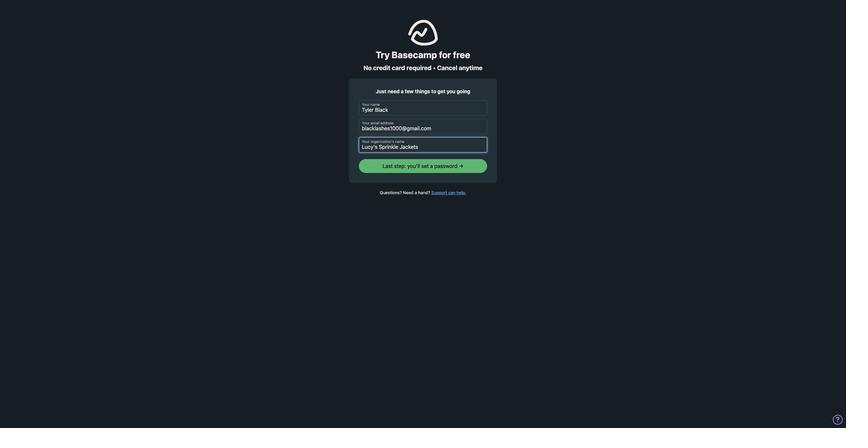 Task type: describe. For each thing, give the bounding box(es) containing it.
email
[[371, 121, 380, 125]]

basecamp
[[392, 49, 437, 60]]

questions?
[[380, 190, 402, 195]]

no credit card required • cancel anytime
[[364, 64, 483, 72]]

get
[[438, 88, 446, 94]]

help.
[[457, 190, 467, 195]]

anytime
[[459, 64, 483, 72]]

free
[[453, 49, 471, 60]]

for
[[439, 49, 451, 60]]

your for your email address
[[362, 121, 370, 125]]

set
[[422, 163, 429, 169]]

last step: you'll set a password →
[[383, 163, 464, 169]]

your for your organization's name
[[362, 140, 370, 144]]

credit
[[374, 64, 391, 72]]

a for hand?
[[415, 190, 417, 195]]

can
[[449, 190, 456, 195]]

going
[[457, 88, 471, 94]]

a inside last step: you'll set a password → button
[[431, 163, 433, 169]]

Your name text field
[[359, 100, 488, 116]]

a for few
[[401, 88, 404, 94]]

your email address
[[362, 121, 394, 125]]

password
[[435, 163, 458, 169]]

→
[[459, 163, 464, 169]]

•
[[433, 64, 436, 72]]

try basecamp for free
[[376, 49, 471, 60]]

need
[[388, 88, 400, 94]]

things
[[415, 88, 431, 94]]

your organization's name
[[362, 140, 405, 144]]

step:
[[394, 163, 406, 169]]

address
[[381, 121, 394, 125]]



Task type: locate. For each thing, give the bounding box(es) containing it.
few
[[405, 88, 414, 94]]

last
[[383, 163, 393, 169]]

support can help. link
[[432, 190, 467, 195]]

organization's
[[371, 140, 395, 144]]

name right organization's
[[395, 140, 405, 144]]

0 horizontal spatial name
[[371, 103, 380, 107]]

no
[[364, 64, 372, 72]]

Your email address email field
[[359, 119, 488, 134]]

need
[[403, 190, 414, 195]]

a right set
[[431, 163, 433, 169]]

1 horizontal spatial name
[[395, 140, 405, 144]]

0 vertical spatial your
[[362, 103, 370, 107]]

cancel
[[438, 64, 458, 72]]

your left organization's
[[362, 140, 370, 144]]

hand?
[[419, 190, 431, 195]]

1 vertical spatial name
[[395, 140, 405, 144]]

a
[[401, 88, 404, 94], [431, 163, 433, 169], [415, 190, 417, 195]]

support
[[432, 190, 448, 195]]

just need a few things to get you going
[[376, 88, 471, 94]]

2 your from the top
[[362, 121, 370, 125]]

just
[[376, 88, 387, 94]]

a left few
[[401, 88, 404, 94]]

last step: you'll set a password → button
[[359, 159, 488, 173]]

you
[[447, 88, 456, 94]]

0 horizontal spatial a
[[401, 88, 404, 94]]

you'll
[[408, 163, 420, 169]]

your name
[[362, 103, 380, 107]]

your left email
[[362, 121, 370, 125]]

questions? need a hand? support can help.
[[380, 190, 467, 195]]

card
[[392, 64, 405, 72]]

required
[[407, 64, 432, 72]]

0 vertical spatial name
[[371, 103, 380, 107]]

1 vertical spatial your
[[362, 121, 370, 125]]

your
[[362, 103, 370, 107], [362, 121, 370, 125], [362, 140, 370, 144]]

1 vertical spatial a
[[431, 163, 433, 169]]

to
[[432, 88, 437, 94]]

2 vertical spatial your
[[362, 140, 370, 144]]

3 your from the top
[[362, 140, 370, 144]]

your up your email address
[[362, 103, 370, 107]]

name down just
[[371, 103, 380, 107]]

your for your name
[[362, 103, 370, 107]]

1 horizontal spatial a
[[415, 190, 417, 195]]

Your organization's name text field
[[359, 137, 488, 153]]

a right need
[[415, 190, 417, 195]]

2 horizontal spatial a
[[431, 163, 433, 169]]

0 vertical spatial a
[[401, 88, 404, 94]]

1 your from the top
[[362, 103, 370, 107]]

try
[[376, 49, 390, 60]]

name
[[371, 103, 380, 107], [395, 140, 405, 144]]

2 vertical spatial a
[[415, 190, 417, 195]]



Task type: vqa. For each thing, say whether or not it's contained in the screenshot.
few
yes



